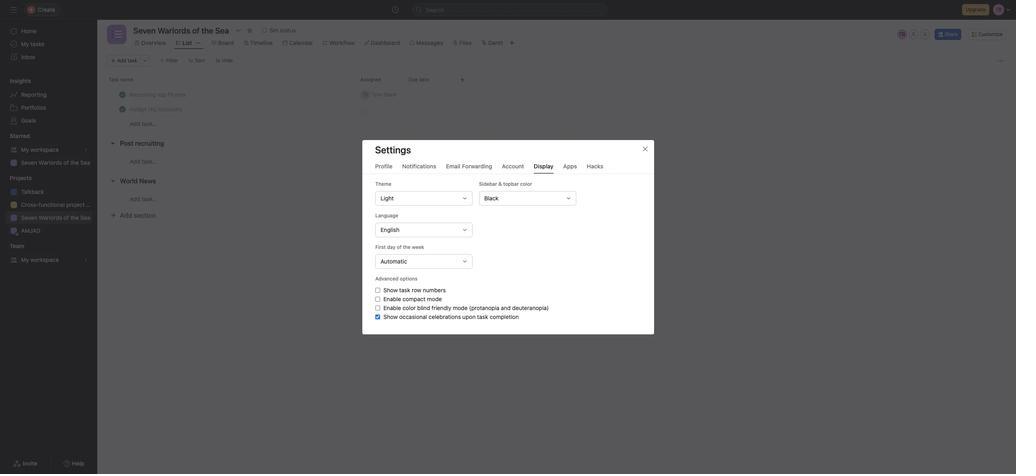 Task type: vqa. For each thing, say whether or not it's contained in the screenshot.
"New insights" image
no



Task type: describe. For each thing, give the bounding box(es) containing it.
post recruiting
[[120, 140, 164, 147]]

1 add task… row from the top
[[97, 116, 1017, 131]]

the for the seven warlords of the sea link within starred element
[[70, 159, 79, 166]]

row containing task name
[[97, 72, 1017, 87]]

add task… button for news
[[130, 195, 157, 204]]

forwarding
[[462, 163, 493, 170]]

home link
[[5, 25, 92, 38]]

portfolios
[[21, 104, 46, 111]]

blind
[[417, 305, 430, 312]]

warlords inside starred element
[[39, 159, 62, 166]]

0 vertical spatial mode
[[427, 296, 442, 303]]

add task… button for recruiting
[[130, 157, 157, 166]]

email forwarding button
[[446, 163, 493, 174]]

week
[[412, 244, 424, 250]]

light button
[[375, 191, 473, 206]]

sidebar
[[479, 181, 497, 187]]

calendar
[[289, 39, 313, 46]]

board link
[[212, 39, 234, 47]]

overview link
[[135, 39, 166, 47]]

1 horizontal spatial color
[[520, 181, 532, 187]]

Assign HQ locations text field
[[128, 105, 185, 113]]

my for the my workspace 'link' inside starred element
[[21, 146, 29, 153]]

show for show task row numbers
[[384, 287, 398, 294]]

completed image
[[118, 90, 127, 100]]

share
[[945, 31, 959, 37]]

advanced options
[[375, 276, 418, 282]]

display
[[534, 163, 554, 170]]

projects
[[10, 175, 32, 182]]

inbox
[[21, 54, 35, 60]]

assignee
[[361, 77, 381, 83]]

date
[[419, 77, 430, 83]]

add task… button inside header untitled section tree grid
[[130, 120, 157, 129]]

Recruiting top Pirates text field
[[128, 91, 188, 99]]

world
[[120, 178, 138, 185]]

cross-functional project plan
[[21, 202, 97, 208]]

notifications
[[402, 163, 437, 170]]

add task… row for world news
[[97, 191, 1017, 207]]

topbar
[[504, 181, 519, 187]]

email
[[446, 163, 461, 170]]

add task button
[[107, 55, 141, 67]]

add task… for recruiting
[[130, 158, 157, 165]]

black inside header untitled section tree grid
[[385, 91, 397, 98]]

Enable color blind friendly mode (protanopia and deuteranopia) checkbox
[[375, 306, 380, 311]]

occasional
[[399, 314, 427, 321]]

assign hq locations cell
[[97, 102, 357, 117]]

1 vertical spatial mode
[[453, 305, 468, 312]]

add task… row for post recruiting
[[97, 154, 1017, 169]]

plan
[[86, 202, 97, 208]]

tasks
[[31, 41, 44, 47]]

account button
[[502, 163, 525, 174]]

add up the task name
[[117, 58, 126, 64]]

team
[[10, 243, 24, 250]]

post recruiting button
[[120, 136, 164, 151]]

workflow link
[[323, 39, 355, 47]]

amjad
[[21, 228, 41, 234]]

home
[[21, 28, 37, 34]]

overview
[[141, 39, 166, 46]]

task… for news
[[142, 196, 157, 203]]

task name
[[109, 77, 133, 83]]

world news
[[120, 178, 156, 185]]

list link
[[176, 39, 192, 47]]

numbers
[[423, 287, 446, 294]]

projects element
[[0, 171, 97, 239]]

timeline link
[[244, 39, 273, 47]]

show task row numbers
[[384, 287, 446, 294]]

dashboard link
[[364, 39, 400, 47]]

task for show
[[399, 287, 410, 294]]

add inside button
[[120, 212, 132, 219]]

insights
[[10, 77, 31, 84]]

add task… for news
[[130, 196, 157, 203]]

gantt link
[[482, 39, 503, 47]]

add section button
[[107, 208, 159, 223]]

sea inside starred element
[[80, 159, 90, 166]]

show for show occasional celebrations upon task completion
[[384, 314, 398, 321]]

add for the add task… button in header untitled section tree grid
[[130, 120, 140, 127]]

workspace for the my workspace 'link' inside the teams "element"
[[31, 257, 59, 264]]

show occasional celebrations upon task completion
[[384, 314, 519, 321]]

portfolios link
[[5, 101, 92, 114]]

settings
[[375, 144, 411, 156]]

the for first the seven warlords of the sea link from the bottom of the page
[[70, 215, 79, 221]]

due
[[409, 77, 418, 83]]

calendar link
[[283, 39, 313, 47]]

english
[[381, 227, 400, 233]]

global element
[[0, 20, 97, 69]]

collapse task list for this section image
[[110, 178, 116, 185]]

day
[[387, 244, 396, 250]]

my workspace link inside starred element
[[5, 144, 92, 157]]

add task
[[117, 58, 137, 64]]

task… for recruiting
[[142, 158, 157, 165]]

english button
[[375, 223, 473, 237]]

tyler black
[[372, 91, 397, 98]]

cross-functional project plan link
[[5, 199, 97, 212]]

2 seven warlords of the sea link from the top
[[5, 212, 92, 225]]

name
[[121, 77, 133, 83]]

my for my tasks link
[[21, 41, 29, 47]]

inbox link
[[5, 51, 92, 64]]

insights element
[[0, 74, 97, 129]]

list image
[[112, 30, 122, 39]]

account
[[502, 163, 525, 170]]

starred button
[[0, 132, 30, 140]]

celebrations
[[429, 314, 461, 321]]

row
[[412, 287, 421, 294]]

&
[[499, 181, 502, 187]]

list
[[182, 39, 192, 46]]

news
[[139, 178, 156, 185]]

project
[[66, 202, 85, 208]]

hacks
[[587, 163, 604, 170]]

friendly
[[432, 305, 451, 312]]

enable for enable color blind friendly mode (protanopia and deuteranopia)
[[384, 305, 401, 312]]

files
[[460, 39, 472, 46]]

gantt
[[488, 39, 503, 46]]

seven warlords of the sea for the seven warlords of the sea link within starred element
[[21, 159, 90, 166]]

enable for enable compact mode
[[384, 296, 401, 303]]

due date
[[409, 77, 430, 83]]

apps
[[564, 163, 578, 170]]



Task type: locate. For each thing, give the bounding box(es) containing it.
seven warlords of the sea
[[21, 159, 90, 166], [21, 215, 90, 221]]

close image
[[642, 146, 649, 152]]

1 vertical spatial add task… button
[[130, 157, 157, 166]]

mode up upon
[[453, 305, 468, 312]]

color down enable compact mode
[[403, 305, 416, 312]]

talkback
[[21, 189, 44, 196]]

language
[[375, 213, 398, 219]]

1 my workspace from the top
[[21, 146, 59, 153]]

my inside global "element"
[[21, 41, 29, 47]]

tb inside button
[[900, 31, 906, 37]]

3 add task… from the top
[[130, 196, 157, 203]]

show down advanced on the left
[[384, 287, 398, 294]]

post
[[120, 140, 134, 147]]

enable right enable color blind friendly mode (protanopia and deuteranopia) checkbox
[[384, 305, 401, 312]]

of down "cross-functional project plan" in the left of the page
[[64, 215, 69, 221]]

0 vertical spatial sea
[[80, 159, 90, 166]]

1 my from the top
[[21, 41, 29, 47]]

the down project
[[70, 215, 79, 221]]

1 vertical spatial seven
[[21, 215, 37, 221]]

task down (protanopia in the bottom of the page
[[477, 314, 488, 321]]

header untitled section tree grid
[[97, 87, 1017, 131]]

my workspace
[[21, 146, 59, 153], [21, 257, 59, 264]]

seven warlords of the sea inside starred element
[[21, 159, 90, 166]]

add up post recruiting button
[[130, 120, 140, 127]]

my left "tasks"
[[21, 41, 29, 47]]

add inside header untitled section tree grid
[[130, 120, 140, 127]]

1 add task… button from the top
[[130, 120, 157, 129]]

of right day
[[397, 244, 402, 250]]

workflow
[[330, 39, 355, 46]]

0 vertical spatial color
[[520, 181, 532, 187]]

2 seven from the top
[[21, 215, 37, 221]]

2 horizontal spatial task
[[477, 314, 488, 321]]

add task… button down assign hq locations text box
[[130, 120, 157, 129]]

my workspace link down goals link
[[5, 144, 92, 157]]

add task… button up section
[[130, 195, 157, 204]]

color
[[520, 181, 532, 187], [403, 305, 416, 312]]

hide sidebar image
[[11, 6, 17, 13]]

2 my workspace from the top
[[21, 257, 59, 264]]

0 vertical spatial add task… row
[[97, 116, 1017, 131]]

warlords up talkback link
[[39, 159, 62, 166]]

of up talkback link
[[64, 159, 69, 166]]

black
[[385, 91, 397, 98], [485, 195, 499, 202]]

task for add
[[128, 58, 137, 64]]

recruiting
[[135, 140, 164, 147]]

email forwarding
[[446, 163, 493, 170]]

workspace for the my workspace 'link' inside starred element
[[31, 146, 59, 153]]

add task… down assign hq locations text box
[[130, 120, 157, 127]]

add task… inside header untitled section tree grid
[[130, 120, 157, 127]]

2 vertical spatial add task…
[[130, 196, 157, 203]]

1 vertical spatial add task…
[[130, 158, 157, 165]]

row containing tb
[[97, 87, 1017, 102]]

my workspace inside teams "element"
[[21, 257, 59, 264]]

seven warlords of the sea for first the seven warlords of the sea link from the bottom of the page
[[21, 215, 90, 221]]

seven up projects
[[21, 159, 37, 166]]

Enable compact mode checkbox
[[375, 297, 380, 302]]

upgrade
[[967, 6, 986, 13]]

1 horizontal spatial tb
[[900, 31, 906, 37]]

1 vertical spatial my workspace
[[21, 257, 59, 264]]

add task… up section
[[130, 196, 157, 203]]

1 vertical spatial task
[[399, 287, 410, 294]]

my workspace link inside teams "element"
[[5, 254, 92, 267]]

2 sea from the top
[[80, 215, 90, 221]]

black inside dropdown button
[[485, 195, 499, 202]]

my workspace link
[[5, 144, 92, 157], [5, 254, 92, 267]]

the inside starred element
[[70, 159, 79, 166]]

the inside projects element
[[70, 215, 79, 221]]

black down sidebar
[[485, 195, 499, 202]]

reporting link
[[5, 88, 92, 101]]

messages link
[[410, 39, 444, 47]]

invite
[[23, 461, 37, 468]]

my tasks
[[21, 41, 44, 47]]

row
[[97, 72, 1017, 87], [107, 87, 1007, 88], [97, 87, 1017, 102], [97, 102, 1017, 117]]

timeline
[[250, 39, 273, 46]]

0 vertical spatial warlords
[[39, 159, 62, 166]]

add task…
[[130, 120, 157, 127], [130, 158, 157, 165], [130, 196, 157, 203]]

add for the add task… button for news
[[130, 196, 140, 203]]

my workspace for the my workspace 'link' inside starred element
[[21, 146, 59, 153]]

warlords inside projects element
[[39, 215, 62, 221]]

apps button
[[564, 163, 578, 174]]

task… down assign hq locations text box
[[142, 120, 157, 127]]

advanced
[[375, 276, 399, 282]]

1 vertical spatial of
[[64, 215, 69, 221]]

1 warlords from the top
[[39, 159, 62, 166]]

insights button
[[0, 77, 31, 85]]

light
[[381, 195, 394, 202]]

2 vertical spatial task…
[[142, 196, 157, 203]]

0 vertical spatial my workspace link
[[5, 144, 92, 157]]

0 vertical spatial workspace
[[31, 146, 59, 153]]

0 vertical spatial add task… button
[[130, 120, 157, 129]]

2 vertical spatial add task… row
[[97, 191, 1017, 207]]

2 workspace from the top
[[31, 257, 59, 264]]

0 vertical spatial enable
[[384, 296, 401, 303]]

reporting
[[21, 91, 47, 98]]

1 show from the top
[[384, 287, 398, 294]]

automatic button
[[375, 255, 473, 269]]

my down starred
[[21, 146, 29, 153]]

0 vertical spatial my workspace
[[21, 146, 59, 153]]

seven warlords of the sea inside projects element
[[21, 215, 90, 221]]

task left row
[[399, 287, 410, 294]]

1 task… from the top
[[142, 120, 157, 127]]

1 vertical spatial enable
[[384, 305, 401, 312]]

workspace inside starred element
[[31, 146, 59, 153]]

1 enable from the top
[[384, 296, 401, 303]]

my workspace inside starred element
[[21, 146, 59, 153]]

seven inside projects element
[[21, 215, 37, 221]]

tb
[[900, 31, 906, 37], [362, 91, 369, 98]]

Completed checkbox
[[118, 104, 127, 114]]

teams element
[[0, 239, 97, 269]]

recruiting top pirates cell
[[97, 87, 357, 102]]

seven for first the seven warlords of the sea link from the bottom of the page
[[21, 215, 37, 221]]

0 vertical spatial seven
[[21, 159, 37, 166]]

workspace inside teams "element"
[[31, 257, 59, 264]]

seven
[[21, 159, 37, 166], [21, 215, 37, 221]]

1 vertical spatial task…
[[142, 158, 157, 165]]

task… down recruiting on the left top
[[142, 158, 157, 165]]

my workspace for the my workspace 'link' inside the teams "element"
[[21, 257, 59, 264]]

workspace down the amjad link
[[31, 257, 59, 264]]

task… up section
[[142, 196, 157, 203]]

0 horizontal spatial tb
[[362, 91, 369, 98]]

2 vertical spatial my
[[21, 257, 29, 264]]

functional
[[39, 202, 65, 208]]

hacks button
[[587, 163, 604, 174]]

Show task row numbers checkbox
[[375, 288, 380, 293]]

seven down cross-
[[21, 215, 37, 221]]

show right show occasional celebrations upon task completion "checkbox" at the left of page
[[384, 314, 398, 321]]

0 vertical spatial the
[[70, 159, 79, 166]]

2 add task… row from the top
[[97, 154, 1017, 169]]

seven for the seven warlords of the sea link within starred element
[[21, 159, 37, 166]]

3 my from the top
[[21, 257, 29, 264]]

0 vertical spatial task…
[[142, 120, 157, 127]]

amjad link
[[5, 225, 92, 238]]

cross-
[[21, 202, 39, 208]]

1 vertical spatial show
[[384, 314, 398, 321]]

2 add task… from the top
[[130, 158, 157, 165]]

collapse task list for this section image
[[110, 140, 116, 147]]

seven warlords of the sea up talkback link
[[21, 159, 90, 166]]

add task… down post recruiting
[[130, 158, 157, 165]]

1 horizontal spatial task
[[399, 287, 410, 294]]

add up add section button
[[130, 196, 140, 203]]

seven warlords of the sea down "cross-functional project plan" in the left of the page
[[21, 215, 90, 221]]

mode down numbers
[[427, 296, 442, 303]]

seven warlords of the sea link up talkback link
[[5, 157, 92, 170]]

1 workspace from the top
[[31, 146, 59, 153]]

and
[[501, 305, 511, 312]]

0 vertical spatial show
[[384, 287, 398, 294]]

1 add task… from the top
[[130, 120, 157, 127]]

2 warlords from the top
[[39, 215, 62, 221]]

talkback link
[[5, 186, 92, 199]]

task…
[[142, 120, 157, 127], [142, 158, 157, 165], [142, 196, 157, 203]]

2 my from the top
[[21, 146, 29, 153]]

the
[[70, 159, 79, 166], [70, 215, 79, 221], [403, 244, 411, 250]]

1 vertical spatial warlords
[[39, 215, 62, 221]]

add for the add task… button corresponding to recruiting
[[130, 158, 140, 165]]

task up name on the left top of the page
[[128, 58, 137, 64]]

0 horizontal spatial color
[[403, 305, 416, 312]]

upon
[[463, 314, 476, 321]]

2 vertical spatial of
[[397, 244, 402, 250]]

sea inside projects element
[[80, 215, 90, 221]]

section
[[134, 212, 156, 219]]

the left week
[[403, 244, 411, 250]]

invite button
[[8, 457, 43, 472]]

2 seven warlords of the sea from the top
[[21, 215, 90, 221]]

1 sea from the top
[[80, 159, 90, 166]]

1 horizontal spatial mode
[[453, 305, 468, 312]]

2 my workspace link from the top
[[5, 254, 92, 267]]

1 vertical spatial sea
[[80, 215, 90, 221]]

2 enable from the top
[[384, 305, 401, 312]]

1 seven warlords of the sea from the top
[[21, 159, 90, 166]]

Show occasional celebrations upon task completion checkbox
[[375, 315, 380, 320]]

tb inside header untitled section tree grid
[[362, 91, 369, 98]]

1 vertical spatial the
[[70, 215, 79, 221]]

workspace down goals link
[[31, 146, 59, 153]]

upgrade button
[[963, 4, 990, 15]]

1 vertical spatial tb
[[362, 91, 369, 98]]

task inside add task button
[[128, 58, 137, 64]]

sea
[[80, 159, 90, 166], [80, 215, 90, 221]]

2 add task… button from the top
[[130, 157, 157, 166]]

1 my workspace link from the top
[[5, 144, 92, 157]]

add down post recruiting
[[130, 158, 140, 165]]

seven warlords of the sea link inside starred element
[[5, 157, 92, 170]]

seven warlords of the sea link
[[5, 157, 92, 170], [5, 212, 92, 225]]

of inside projects element
[[64, 215, 69, 221]]

add left section
[[120, 212, 132, 219]]

0 vertical spatial of
[[64, 159, 69, 166]]

starred
[[10, 133, 30, 140]]

1 vertical spatial seven warlords of the sea
[[21, 215, 90, 221]]

my
[[21, 41, 29, 47], [21, 146, 29, 153], [21, 257, 29, 264]]

3 add task… row from the top
[[97, 191, 1017, 207]]

warlords down cross-functional project plan link
[[39, 215, 62, 221]]

2 vertical spatial add task… button
[[130, 195, 157, 204]]

0 vertical spatial tb
[[900, 31, 906, 37]]

dashboard
[[371, 39, 400, 46]]

goals link
[[5, 114, 92, 127]]

compact
[[403, 296, 426, 303]]

team button
[[0, 243, 24, 251]]

my workspace down team
[[21, 257, 59, 264]]

0 horizontal spatial black
[[385, 91, 397, 98]]

0 horizontal spatial mode
[[427, 296, 442, 303]]

share button
[[935, 29, 962, 40]]

0 horizontal spatial task
[[128, 58, 137, 64]]

options
[[400, 276, 418, 282]]

sidebar & topbar color
[[479, 181, 532, 187]]

remove from starred image
[[247, 27, 253, 34]]

tyler
[[372, 91, 383, 98]]

add task… row
[[97, 116, 1017, 131], [97, 154, 1017, 169], [97, 191, 1017, 207]]

None text field
[[131, 23, 231, 38]]

1 vertical spatial black
[[485, 195, 499, 202]]

of inside starred element
[[64, 159, 69, 166]]

completion
[[490, 314, 519, 321]]

enable compact mode
[[384, 296, 442, 303]]

world news button
[[120, 174, 156, 189]]

seven inside starred element
[[21, 159, 37, 166]]

2 task… from the top
[[142, 158, 157, 165]]

add task… button
[[130, 120, 157, 129], [130, 157, 157, 166], [130, 195, 157, 204]]

black right tyler
[[385, 91, 397, 98]]

files link
[[453, 39, 472, 47]]

3 task… from the top
[[142, 196, 157, 203]]

starred element
[[0, 129, 97, 171]]

my inside teams "element"
[[21, 257, 29, 264]]

enable
[[384, 296, 401, 303], [384, 305, 401, 312]]

0 vertical spatial seven warlords of the sea link
[[5, 157, 92, 170]]

first day of the week
[[375, 244, 424, 250]]

2 vertical spatial the
[[403, 244, 411, 250]]

the up talkback link
[[70, 159, 79, 166]]

completed image
[[118, 104, 127, 114]]

task… inside header untitled section tree grid
[[142, 120, 157, 127]]

0 vertical spatial add task…
[[130, 120, 157, 127]]

0 vertical spatial seven warlords of the sea
[[21, 159, 90, 166]]

my workspace link down the amjad link
[[5, 254, 92, 267]]

color up black dropdown button
[[520, 181, 532, 187]]

2 show from the top
[[384, 314, 398, 321]]

notifications button
[[402, 163, 437, 174]]

Completed checkbox
[[118, 90, 127, 100]]

0 vertical spatial my
[[21, 41, 29, 47]]

1 seven from the top
[[21, 159, 37, 166]]

1 seven warlords of the sea link from the top
[[5, 157, 92, 170]]

1 vertical spatial color
[[403, 305, 416, 312]]

1 vertical spatial my workspace link
[[5, 254, 92, 267]]

tb button
[[898, 30, 908, 39]]

1 horizontal spatial black
[[485, 195, 499, 202]]

seven warlords of the sea link down functional
[[5, 212, 92, 225]]

my for the my workspace 'link' inside the teams "element"
[[21, 257, 29, 264]]

1 vertical spatial my
[[21, 146, 29, 153]]

deuteranopia)
[[512, 305, 549, 312]]

task
[[109, 77, 119, 83]]

messages
[[416, 39, 444, 46]]

my workspace down starred
[[21, 146, 59, 153]]

2 vertical spatial task
[[477, 314, 488, 321]]

add task… button down post recruiting
[[130, 157, 157, 166]]

task
[[128, 58, 137, 64], [399, 287, 410, 294], [477, 314, 488, 321]]

1 vertical spatial seven warlords of the sea link
[[5, 212, 92, 225]]

0 vertical spatial task
[[128, 58, 137, 64]]

my down team
[[21, 257, 29, 264]]

board
[[218, 39, 234, 46]]

3 add task… button from the top
[[130, 195, 157, 204]]

display button
[[534, 163, 554, 174]]

my inside starred element
[[21, 146, 29, 153]]

1 vertical spatial workspace
[[31, 257, 59, 264]]

enable right enable compact mode option
[[384, 296, 401, 303]]

1 vertical spatial add task… row
[[97, 154, 1017, 169]]

profile button
[[375, 163, 393, 174]]

0 vertical spatial black
[[385, 91, 397, 98]]



